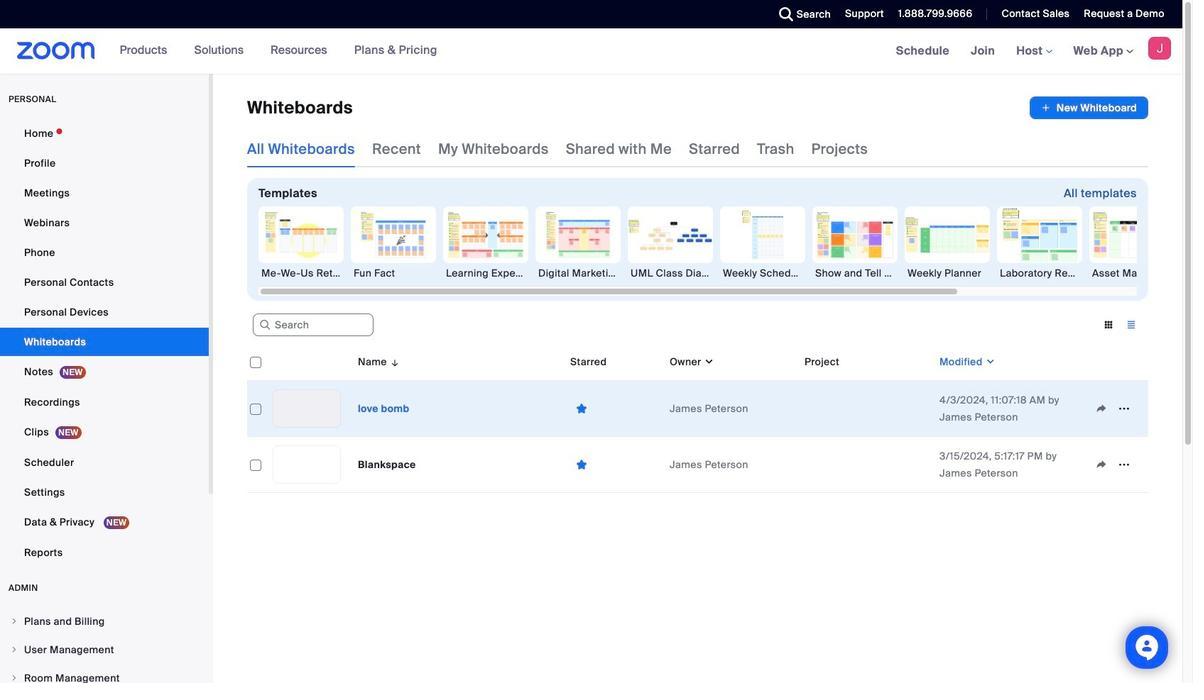 Task type: vqa. For each thing, say whether or not it's contained in the screenshot.
third 'menu item' from the bottom
yes



Task type: describe. For each thing, give the bounding box(es) containing it.
zoom logo image
[[17, 42, 95, 60]]

1 right image from the top
[[10, 618, 18, 626]]

tabs of all whiteboard page tab list
[[247, 131, 868, 168]]

thumbnail of blankspace image
[[273, 447, 340, 484]]

0 vertical spatial application
[[1030, 97, 1148, 119]]

3 menu item from the top
[[0, 665, 209, 684]]

more options for blankspace image
[[1113, 459, 1135, 472]]

weekly schedule element
[[720, 266, 805, 280]]

uml class diagram element
[[628, 266, 713, 280]]

blankspace element
[[358, 459, 416, 472]]

asset management element
[[1089, 266, 1175, 280]]

2 right image from the top
[[10, 646, 18, 655]]

1 menu item from the top
[[0, 609, 209, 636]]

right image
[[10, 675, 18, 683]]

1 vertical spatial application
[[247, 344, 1159, 504]]

list mode, selected image
[[1120, 319, 1143, 332]]



Task type: locate. For each thing, give the bounding box(es) containing it.
click to unstar the whiteboard love bomb image
[[570, 402, 593, 416]]

0 vertical spatial menu item
[[0, 609, 209, 636]]

meetings navigation
[[885, 28, 1182, 75]]

2 vertical spatial menu item
[[0, 665, 209, 684]]

show and tell with a twist element
[[812, 266, 898, 280]]

down image
[[701, 355, 714, 369]]

learning experience canvas element
[[443, 266, 528, 280]]

Search text field
[[253, 314, 374, 337]]

profile picture image
[[1148, 37, 1171, 60]]

love bomb element
[[358, 403, 410, 415]]

1 vertical spatial right image
[[10, 646, 18, 655]]

1 vertical spatial menu item
[[0, 637, 209, 664]]

2 menu item from the top
[[0, 637, 209, 664]]

add image
[[1041, 101, 1051, 115]]

admin menu menu
[[0, 609, 209, 684]]

cell
[[799, 381, 934, 437], [799, 437, 934, 494]]

personal menu menu
[[0, 119, 209, 569]]

1 cell from the top
[[799, 381, 934, 437]]

fun fact element
[[351, 266, 436, 280]]

application
[[1030, 97, 1148, 119], [247, 344, 1159, 504]]

digital marketing canvas element
[[535, 266, 621, 280]]

laboratory report element
[[997, 266, 1082, 280]]

arrow down image
[[387, 354, 400, 371]]

2 cell from the top
[[799, 437, 934, 494]]

thumbnail of love bomb image
[[273, 391, 340, 427]]

weekly planner element
[[905, 266, 990, 280]]

cell for more options for blankspace icon
[[799, 437, 934, 494]]

more options for love bomb image
[[1113, 403, 1135, 415]]

me-we-us retrospective element
[[258, 266, 344, 280]]

right image
[[10, 618, 18, 626], [10, 646, 18, 655]]

0 vertical spatial right image
[[10, 618, 18, 626]]

product information navigation
[[109, 28, 448, 74]]

banner
[[0, 28, 1182, 75]]

cell for more options for love bomb icon
[[799, 381, 934, 437]]

love bomb, modified at apr 03, 2024 by james peterson, link image
[[273, 390, 341, 428]]

grid mode, not selected image
[[1097, 319, 1120, 332]]

menu item
[[0, 609, 209, 636], [0, 637, 209, 664], [0, 665, 209, 684]]

click to unstar the whiteboard blankspace image
[[570, 458, 593, 472]]



